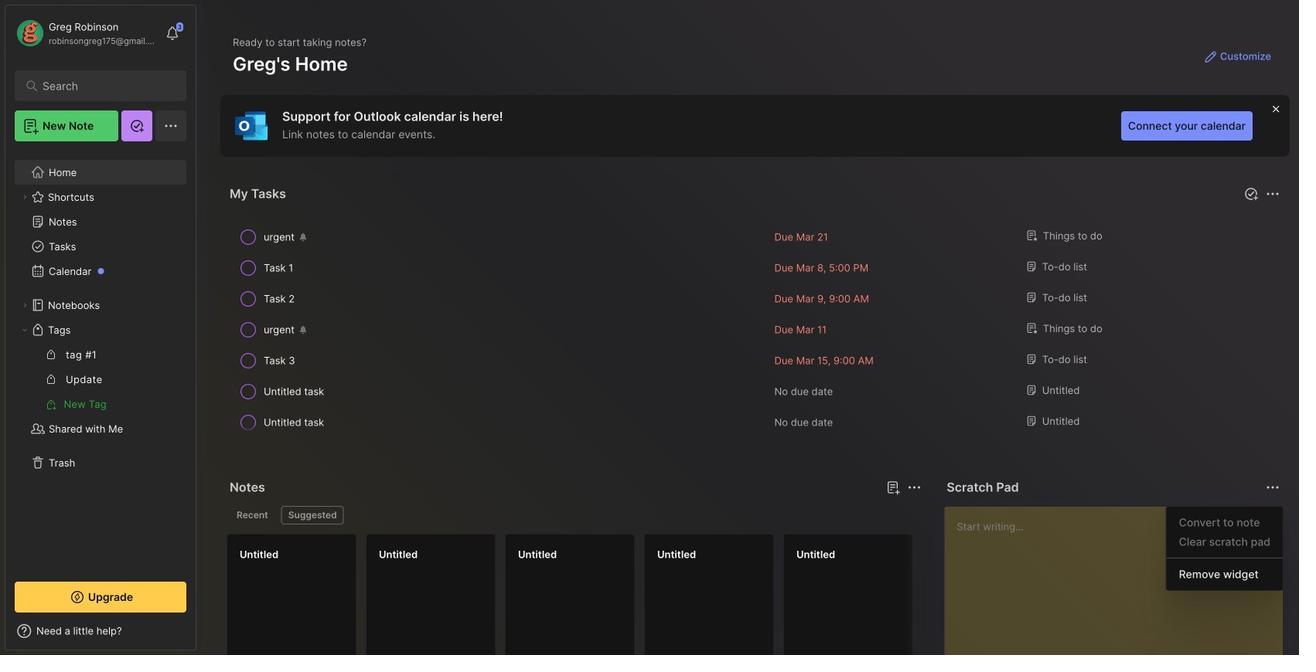 Task type: locate. For each thing, give the bounding box(es) containing it.
2 row group from the top
[[227, 534, 1299, 656]]

more actions image
[[1264, 185, 1282, 203], [1264, 479, 1282, 497]]

More actions field
[[1262, 183, 1284, 205], [904, 477, 925, 499], [1262, 477, 1284, 499]]

new task image
[[1244, 186, 1259, 202]]

1 vertical spatial row group
[[227, 534, 1299, 656]]

0 horizontal spatial tab
[[230, 507, 275, 525]]

None search field
[[43, 77, 166, 95]]

row group
[[227, 222, 1284, 439], [227, 534, 1299, 656]]

tab list
[[230, 507, 919, 525]]

Start writing… text field
[[957, 507, 1282, 656]]

1 horizontal spatial tab
[[281, 507, 344, 525]]

tab
[[230, 507, 275, 525], [281, 507, 344, 525]]

0 vertical spatial row group
[[227, 222, 1284, 439]]

tree
[[5, 151, 196, 568]]

click to collapse image
[[195, 627, 207, 646]]

WHAT'S NEW field
[[5, 620, 196, 644]]

1 vertical spatial more actions image
[[1264, 479, 1282, 497]]

none search field inside the main element
[[43, 77, 166, 95]]

0 vertical spatial more actions image
[[1264, 185, 1282, 203]]

2 more actions image from the top
[[1264, 479, 1282, 497]]

group
[[15, 343, 186, 417]]



Task type: vqa. For each thing, say whether or not it's contained in the screenshot.
Search text box
yes



Task type: describe. For each thing, give the bounding box(es) containing it.
group inside "tree"
[[15, 343, 186, 417]]

1 row group from the top
[[227, 222, 1284, 439]]

more actions image
[[905, 479, 924, 497]]

Account field
[[15, 18, 158, 49]]

2 tab from the left
[[281, 507, 344, 525]]

main element
[[0, 0, 201, 656]]

expand tags image
[[20, 326, 29, 335]]

expand notebooks image
[[20, 301, 29, 310]]

1 more actions image from the top
[[1264, 185, 1282, 203]]

dropdown list menu
[[1167, 514, 1283, 585]]

1 tab from the left
[[230, 507, 275, 525]]

Search text field
[[43, 79, 166, 94]]

tree inside the main element
[[5, 151, 196, 568]]



